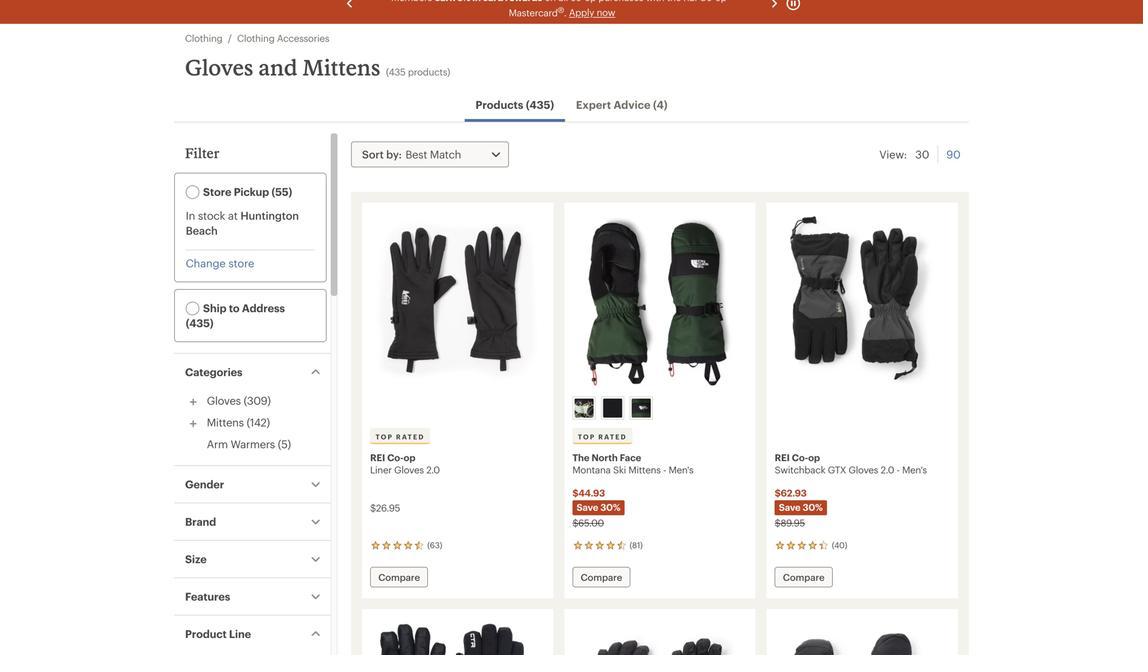 Task type: locate. For each thing, give the bounding box(es) containing it.
2 co- from the left
[[792, 452, 809, 463]]

in stock at
[[186, 209, 241, 222]]

co-
[[387, 452, 404, 463], [792, 452, 809, 463]]

1 30% from the left
[[601, 502, 621, 513]]

(5)
[[278, 438, 291, 451]]

op for gtx
[[809, 452, 821, 463]]

2 save from the left
[[779, 502, 801, 513]]

0 horizontal spatial rated
[[396, 433, 425, 441]]

$65.00
[[573, 518, 604, 529]]

co- up liner
[[387, 452, 404, 463]]

0 horizontal spatial compare
[[379, 572, 420, 583]]

clothing
[[185, 33, 223, 44], [237, 33, 275, 44]]

line
[[229, 628, 251, 641]]

2 vertical spatial mittens
[[629, 465, 661, 476]]

1 compare from the left
[[379, 572, 420, 583]]

(4)
[[653, 98, 668, 111]]

view:
[[880, 148, 908, 161]]

top rated up north
[[578, 433, 627, 441]]

mittens
[[303, 54, 381, 80], [207, 416, 244, 429], [629, 465, 661, 476]]

clothing left /
[[185, 33, 223, 44]]

store
[[229, 257, 254, 270]]

1 rei from the left
[[370, 452, 385, 463]]

(435
[[386, 66, 406, 77]]

1 horizontal spatial -
[[897, 465, 900, 476]]

gloves inside rei co-op switchback gtx gloves 2.0 - men's
[[849, 465, 879, 476]]

-
[[664, 465, 667, 476], [897, 465, 900, 476]]

1 vertical spatial mittens
[[207, 416, 244, 429]]

to
[[229, 302, 240, 315]]

0 horizontal spatial mittens
[[207, 416, 244, 429]]

gloves right gtx
[[849, 465, 879, 476]]

1 horizontal spatial top rated
[[578, 433, 627, 441]]

co- for switchback
[[792, 452, 809, 463]]

1 horizontal spatial op
[[809, 452, 821, 463]]

0 horizontal spatial op
[[404, 452, 416, 463]]

op inside rei co-op liner gloves 2.0
[[404, 452, 416, 463]]

expert advice (4)
[[576, 98, 668, 111]]

arm warmers link
[[207, 438, 275, 451]]

- inside the north face montana ski mittens - men's
[[664, 465, 667, 476]]

top rated
[[376, 433, 425, 441], [578, 433, 627, 441]]

0 horizontal spatial (435)
[[186, 317, 214, 330]]

1 save from the left
[[577, 502, 599, 513]]

compare button down the (40)
[[775, 568, 833, 588]]

rei co-op switchback gtx mittens 2.0 0 image
[[775, 618, 950, 656]]

rei up the switchback
[[775, 452, 790, 463]]

1 horizontal spatial compare
[[581, 572, 623, 583]]

(309)
[[244, 395, 271, 407]]

previous message image
[[342, 0, 358, 12]]

rated up rei co-op liner gloves 2.0
[[396, 433, 425, 441]]

features
[[185, 591, 230, 603]]

mittens down gloves link
[[207, 416, 244, 429]]

op
[[404, 452, 416, 463], [809, 452, 821, 463]]

group
[[570, 394, 750, 423]]

save
[[577, 502, 599, 513], [779, 502, 801, 513]]

top up 'the'
[[578, 433, 596, 441]]

expert advice (4) button
[[565, 91, 679, 119]]

0 horizontal spatial 2.0
[[427, 465, 440, 476]]

in
[[186, 209, 195, 222]]

1 horizontal spatial 30%
[[803, 502, 823, 513]]

montana
[[573, 465, 611, 476]]

rei co-op liner gloves 2.0 0 image
[[370, 211, 546, 391]]

mittens down accessories
[[303, 54, 381, 80]]

north
[[592, 452, 618, 463]]

co- for liner
[[387, 452, 404, 463]]

1 horizontal spatial (435)
[[526, 98, 555, 111]]

1 - from the left
[[664, 465, 667, 476]]

1 horizontal spatial co-
[[792, 452, 809, 463]]

2.0 right liner
[[427, 465, 440, 476]]

30% down $62.93 on the right of page
[[803, 502, 823, 513]]

2 rei from the left
[[775, 452, 790, 463]]

store pickup (55)
[[201, 186, 292, 198]]

1 horizontal spatial rated
[[599, 433, 627, 441]]

save inside $62.93 save 30% $89.95
[[779, 502, 801, 513]]

30% down the '$44.93'
[[601, 502, 621, 513]]

30%
[[601, 502, 621, 513], [803, 502, 823, 513]]

2 men's from the left
[[903, 465, 928, 476]]

1 horizontal spatial save
[[779, 502, 801, 513]]

0 vertical spatial (435)
[[526, 98, 555, 111]]

features button
[[174, 579, 331, 616]]

0 horizontal spatial -
[[664, 465, 667, 476]]

2.0 inside rei co-op liner gloves 2.0
[[427, 465, 440, 476]]

toggle mittens sub-items image
[[185, 416, 202, 432]]

1 top rated from the left
[[376, 433, 425, 441]]

0 horizontal spatial top rated
[[376, 433, 425, 441]]

rei inside rei co-op switchback gtx gloves 2.0 - men's
[[775, 452, 790, 463]]

2 horizontal spatial compare button
[[775, 568, 833, 588]]

1 co- from the left
[[387, 452, 404, 463]]

gender
[[185, 478, 224, 491]]

- right "ski"
[[664, 465, 667, 476]]

0 horizontal spatial co-
[[387, 452, 404, 463]]

1 horizontal spatial men's
[[903, 465, 928, 476]]

30% inside $44.93 save 30% $65.00
[[601, 502, 621, 513]]

co- inside rei co-op liner gloves 2.0
[[387, 452, 404, 463]]

rei co-op gauntlet gtx gloves 2.0 - women's 0 image
[[573, 618, 748, 656]]

products (435)
[[476, 98, 555, 111]]

0 horizontal spatial clothing
[[185, 33, 223, 44]]

compare button down (81)
[[573, 568, 631, 588]]

2 horizontal spatial compare
[[783, 572, 825, 583]]

0 horizontal spatial rei
[[370, 452, 385, 463]]

rei inside rei co-op liner gloves 2.0
[[370, 452, 385, 463]]

pine needle image
[[632, 399, 651, 418]]

2 2.0 from the left
[[881, 465, 895, 476]]

(435) down ship
[[186, 317, 214, 330]]

1 op from the left
[[404, 452, 416, 463]]

rei
[[370, 452, 385, 463], [775, 452, 790, 463]]

2 30% from the left
[[803, 502, 823, 513]]

gloves inside rei co-op liner gloves 2.0
[[394, 465, 424, 476]]

save down $62.93 on the right of page
[[779, 502, 801, 513]]

1 rated from the left
[[396, 433, 425, 441]]

2.0
[[427, 465, 440, 476], [881, 465, 895, 476]]

change store button
[[186, 256, 254, 271]]

1 clothing from the left
[[185, 33, 223, 44]]

tnf black image
[[603, 399, 623, 418]]

1 vertical spatial (435)
[[186, 317, 214, 330]]

2 op from the left
[[809, 452, 821, 463]]

top rated up rei co-op liner gloves 2.0
[[376, 433, 425, 441]]

op inside rei co-op switchback gtx gloves 2.0 - men's
[[809, 452, 821, 463]]

rei for rei co-op switchback gtx gloves 2.0 - men's
[[775, 452, 790, 463]]

gloves
[[185, 54, 254, 80], [207, 395, 241, 407], [394, 465, 424, 476], [849, 465, 879, 476]]

1 horizontal spatial clothing
[[237, 33, 275, 44]]

beach
[[186, 224, 218, 237]]

rei co-op switchback gtx gloves 2.0 - men's 0 image
[[775, 211, 950, 391]]

rei co-op switchback gtx gloves 2.0 - men's
[[775, 452, 928, 476]]

compare button
[[370, 568, 428, 588], [573, 568, 631, 588], [775, 568, 833, 588]]

arm warmers (5)
[[207, 438, 291, 451]]

2 compare button from the left
[[573, 568, 631, 588]]

0 horizontal spatial men's
[[669, 465, 694, 476]]

gloves right liner
[[394, 465, 424, 476]]

save inside $44.93 save 30% $65.00
[[577, 502, 599, 513]]

2 clothing from the left
[[237, 33, 275, 44]]

0 horizontal spatial save
[[577, 502, 599, 513]]

save down the '$44.93'
[[577, 502, 599, 513]]

mittens inside the north face montana ski mittens - men's
[[629, 465, 661, 476]]

face
[[620, 452, 642, 463]]

gloves and mittens (435 products)
[[185, 54, 451, 80]]

expert
[[576, 98, 612, 111]]

1 horizontal spatial top
[[578, 433, 596, 441]]

1 compare button from the left
[[370, 568, 428, 588]]

1 horizontal spatial rei
[[775, 452, 790, 463]]

0 horizontal spatial compare button
[[370, 568, 428, 588]]

0 vertical spatial mittens
[[303, 54, 381, 80]]

/
[[228, 33, 232, 44]]

co- inside rei co-op switchback gtx gloves 2.0 - men's
[[792, 452, 809, 463]]

rated
[[396, 433, 425, 441], [599, 433, 627, 441]]

2.0 right gtx
[[881, 465, 895, 476]]

1 horizontal spatial compare button
[[573, 568, 631, 588]]

mittens down face
[[629, 465, 661, 476]]

brand button
[[174, 504, 331, 541]]

apply
[[569, 7, 595, 18]]

men's
[[669, 465, 694, 476], [903, 465, 928, 476]]

top
[[376, 433, 393, 441], [578, 433, 596, 441]]

(435) right products
[[526, 98, 555, 111]]

(63)
[[428, 541, 443, 550]]

rei co-op liner gloves 2.0
[[370, 452, 440, 476]]

0 horizontal spatial top
[[376, 433, 393, 441]]

2 - from the left
[[897, 465, 900, 476]]

products
[[476, 98, 524, 111]]

co- up the switchback
[[792, 452, 809, 463]]

30% for $44.93
[[601, 502, 621, 513]]

huntington beach
[[186, 209, 299, 237]]

top up liner
[[376, 433, 393, 441]]

- right gtx
[[897, 465, 900, 476]]

tnf black eric/jess small image
[[575, 399, 594, 418]]

1 men's from the left
[[669, 465, 694, 476]]

compare button down '(63)'
[[370, 568, 428, 588]]

2 rated from the left
[[599, 433, 627, 441]]

2 horizontal spatial mittens
[[629, 465, 661, 476]]

30
[[916, 148, 930, 161]]

rei up liner
[[370, 452, 385, 463]]

rated up north
[[599, 433, 627, 441]]

address
[[242, 302, 285, 315]]

30% inside $62.93 save 30% $89.95
[[803, 502, 823, 513]]

clothing right /
[[237, 33, 275, 44]]

1 horizontal spatial 2.0
[[881, 465, 895, 476]]

0 horizontal spatial 30%
[[601, 502, 621, 513]]

save for $62.93
[[779, 502, 801, 513]]

1 2.0 from the left
[[427, 465, 440, 476]]

$89.95
[[775, 518, 806, 529]]

store
[[203, 186, 232, 198]]



Task type: describe. For each thing, give the bounding box(es) containing it.
warmers
[[231, 438, 275, 451]]

gloves up mittens link
[[207, 395, 241, 407]]

size button
[[174, 541, 331, 578]]

promotional messages marquee
[[0, 0, 1144, 24]]

gtx
[[828, 465, 847, 476]]

brand
[[185, 516, 216, 528]]

gloves (309)
[[207, 395, 271, 407]]

2 compare from the left
[[581, 572, 623, 583]]

pause banner message scrolling image
[[786, 0, 802, 12]]

1 top from the left
[[376, 433, 393, 441]]

men's inside rei co-op switchback gtx gloves 2.0 - men's
[[903, 465, 928, 476]]

mittens (142)
[[207, 416, 270, 429]]

1 horizontal spatial mittens
[[303, 54, 381, 80]]

(55)
[[272, 186, 292, 198]]

stock
[[198, 209, 225, 222]]

3 compare from the left
[[783, 572, 825, 583]]

$26.95
[[370, 503, 400, 514]]

2 top rated from the left
[[578, 433, 627, 441]]

clothing accessories link
[[237, 32, 330, 44]]

(435) inside ship to address (435)
[[186, 317, 214, 330]]

products (435) button
[[465, 91, 565, 122]]

gender button
[[174, 466, 331, 503]]

gloves down /
[[185, 54, 254, 80]]

products)
[[408, 66, 451, 77]]

$44.93 save 30% $65.00
[[573, 488, 621, 529]]

90
[[947, 148, 961, 161]]

arm
[[207, 438, 228, 451]]

ship to address (435)
[[186, 302, 285, 330]]

toggle gloves sub-items image
[[185, 394, 202, 411]]

liner
[[370, 465, 392, 476]]

®
[[558, 5, 564, 14]]

$62.93
[[775, 488, 807, 499]]

apply now
[[569, 7, 616, 18]]

gloves link
[[207, 395, 241, 407]]

2.0 inside rei co-op switchback gtx gloves 2.0 - men's
[[881, 465, 895, 476]]

change
[[186, 257, 226, 270]]

save for $44.93
[[577, 502, 599, 513]]

ship to address (435) button
[[178, 293, 323, 339]]

clothing link
[[185, 32, 223, 44]]

30% for $62.93
[[803, 502, 823, 513]]

categories button
[[174, 354, 331, 391]]

op for gloves
[[404, 452, 416, 463]]

- inside rei co-op switchback gtx gloves 2.0 - men's
[[897, 465, 900, 476]]

the north face montana ski mittens - men's 0 image
[[573, 211, 748, 391]]

at
[[228, 209, 238, 222]]

ski
[[614, 465, 627, 476]]

ship
[[203, 302, 227, 315]]

3 compare button from the left
[[775, 568, 833, 588]]

and
[[259, 54, 298, 80]]

huntington
[[241, 209, 299, 222]]

(40)
[[832, 541, 848, 550]]

mittens link
[[207, 416, 244, 429]]

product line
[[185, 628, 251, 641]]

(142)
[[247, 416, 270, 429]]

categories
[[185, 366, 243, 379]]

product
[[185, 628, 227, 641]]

filter
[[185, 145, 220, 161]]

advice
[[614, 98, 651, 111]]

the north face montana ski mittens - men's
[[573, 452, 694, 476]]

clothing / clothing accessories
[[185, 33, 330, 44]]

men's inside the north face montana ski mittens - men's
[[669, 465, 694, 476]]

accessories
[[277, 33, 330, 44]]

ctr max gloves - women's 0 image
[[370, 618, 546, 656]]

switchback
[[775, 465, 826, 476]]

(81)
[[630, 541, 643, 550]]

rei for rei co-op liner gloves 2.0
[[370, 452, 385, 463]]

now
[[597, 7, 616, 18]]

pickup
[[234, 186, 269, 198]]

$62.93 save 30% $89.95
[[775, 488, 823, 529]]

size
[[185, 553, 207, 566]]

the
[[573, 452, 590, 463]]

$44.93
[[573, 488, 605, 499]]

90 link
[[947, 146, 961, 163]]

next message image
[[767, 0, 783, 12]]

product line button
[[174, 616, 331, 653]]

change store
[[186, 257, 254, 270]]

2 top from the left
[[578, 433, 596, 441]]



Task type: vqa. For each thing, say whether or not it's contained in the screenshot.
right Men's
yes



